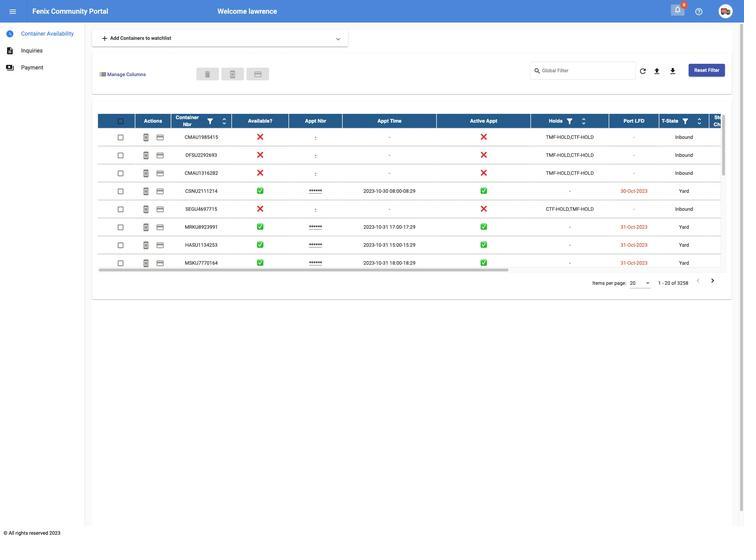 Task type: vqa. For each thing, say whether or not it's contained in the screenshot.


Task type: describe. For each thing, give the bounding box(es) containing it.
payment for msku7770164
[[156, 260, 164, 268]]

available? column header
[[232, 114, 289, 128]]

1
[[659, 281, 662, 286]]

****** for 2023-10-30 08:00-08:29
[[309, 188, 322, 194]]

fenix
[[32, 7, 49, 16]]

refresh button
[[636, 64, 650, 78]]

book_online button for hasu1134253
[[139, 238, 153, 252]]

menu button
[[6, 4, 20, 18]]

delete button
[[197, 68, 219, 80]]

storage charges column header
[[710, 114, 745, 128]]

menu
[[8, 8, 17, 16]]

actions
[[144, 118, 162, 124]]

columns
[[126, 72, 146, 77]]

navigate_before button
[[692, 276, 705, 287]]

appt inside column header
[[487, 118, 498, 124]]

cmau1316282
[[185, 170, 218, 176]]

search
[[534, 67, 542, 75]]

container for availability
[[21, 30, 45, 37]]

payment for hasu1134253
[[156, 242, 164, 250]]

hold,ctf- for cmau1316282
[[558, 170, 582, 176]]

book_online for msku7770164
[[142, 260, 150, 268]]

6 row from the top
[[98, 200, 745, 218]]

1 - 20 of 3258
[[659, 281, 689, 286]]

cmau1985415
[[185, 134, 218, 140]]

cell for cmau1985415
[[710, 128, 745, 146]]

appt for appt nbr
[[305, 118, 317, 124]]

hold for segu4697715
[[582, 206, 594, 212]]

17:00-
[[390, 224, 404, 230]]

container for nbr
[[176, 115, 199, 120]]

31 for 15:00-
[[383, 242, 389, 248]]

unfold_more for filter_alt
[[580, 117, 589, 126]]

31-oct-2023 for 18:29
[[621, 260, 648, 266]]

ctf-hold,tmf-hold
[[546, 206, 594, 212]]

refresh
[[639, 67, 648, 76]]

book_online button for mrku8923991
[[139, 220, 153, 234]]

community
[[51, 7, 87, 16]]

2023 for 17:29
[[637, 224, 648, 230]]

hold for cmau1985415
[[582, 134, 594, 140]]

cell for csnu2111214
[[710, 182, 745, 200]]

3258
[[678, 281, 689, 286]]

30
[[383, 188, 389, 194]]

state
[[667, 118, 679, 124]]

no color image inside notifications_none popup button
[[674, 5, 683, 14]]

msku7770164
[[185, 260, 218, 266]]

help_outline button
[[692, 4, 707, 18]]

4 row from the top
[[98, 164, 745, 182]]

2023-10-31 17:00-17:29
[[364, 224, 416, 230]]

tmf- for dfsu2292693
[[546, 152, 558, 158]]

active
[[470, 118, 485, 124]]

navigate_next button
[[707, 276, 720, 287]]

filter_alt button for state
[[679, 114, 693, 128]]

dfsu2292693
[[186, 152, 217, 158]]

1 filter_alt button from the left
[[203, 114, 217, 128]]

31 for 18:00-
[[383, 260, 389, 266]]

payment button for mrku8923991
[[153, 220, 167, 234]]

csnu2111214
[[185, 188, 218, 194]]

delete image
[[204, 70, 212, 79]]

payment button for hasu1134253
[[153, 238, 167, 252]]

17:29
[[404, 224, 416, 230]]

yard for 2023-10-31 18:00-18:29
[[680, 260, 690, 266]]

segu4697715
[[186, 206, 217, 212]]

availability
[[47, 30, 74, 37]]

appt for appt time
[[378, 118, 389, 124]]

payments
[[6, 64, 14, 72]]

5 row from the top
[[98, 182, 745, 200]]

items
[[593, 281, 605, 286]]

container availability
[[21, 30, 74, 37]]

watch_later
[[6, 30, 14, 38]]

reset filter button
[[689, 64, 726, 77]]

no color image containing list
[[99, 70, 107, 79]]

lfd
[[635, 118, 645, 124]]

row containing filter_alt
[[98, 114, 745, 128]]

7 row from the top
[[98, 218, 745, 236]]

31-oct-2023 for 17:29
[[621, 224, 648, 230]]

storage
[[715, 115, 733, 120]]

****** link for 2023-10-31 18:00-18:29
[[309, 260, 322, 266]]

****** for 2023-10-31 15:00-15:29
[[309, 242, 322, 248]]

****** link for 2023-10-30 08:00-08:29
[[309, 188, 322, 194]]

notifications_none
[[674, 5, 683, 14]]

manage
[[107, 72, 125, 77]]

unfold_more button for state
[[693, 114, 707, 128]]

all
[[9, 531, 14, 536]]

grid containing filter_alt
[[98, 114, 745, 273]]

- link for segu4697715
[[315, 206, 317, 212]]

no color image containing add
[[101, 34, 109, 43]]

port lfd column header
[[610, 114, 660, 128]]

book_online button for msku7770164
[[139, 256, 153, 270]]

inbound for segu4697715
[[676, 206, 694, 212]]

18:29
[[404, 260, 416, 266]]

ctf-
[[546, 206, 557, 212]]

inbound for cmau1985415
[[676, 134, 694, 140]]

payment button for cmau1316282
[[153, 166, 167, 180]]

reset filter
[[695, 67, 720, 73]]

reserved
[[29, 531, 48, 536]]

oct- for 08:29
[[628, 188, 637, 194]]

add
[[101, 34, 109, 43]]

hold,tmf-
[[557, 206, 582, 212]]

appt time
[[378, 118, 402, 124]]

of
[[672, 281, 677, 286]]

active appt column header
[[437, 114, 531, 128]]

- link for cmau1985415
[[315, 134, 317, 140]]

nbr for appt nbr
[[318, 118, 326, 124]]

charges
[[714, 122, 734, 127]]

holds filter_alt
[[549, 117, 574, 126]]

2 20 from the left
[[665, 281, 671, 286]]

hold,ctf- for cmau1985415
[[558, 134, 582, 140]]

2023- for 2023-10-31 17:00-17:29
[[364, 224, 376, 230]]

10- for 08:00-
[[376, 188, 383, 194]]

payment button for msku7770164
[[153, 256, 167, 270]]

cell for hasu1134253
[[710, 236, 745, 254]]

8 row from the top
[[98, 236, 745, 254]]

payment button for segu4697715
[[153, 202, 167, 216]]

2 filter_alt from the left
[[566, 117, 574, 126]]

appt nbr
[[305, 118, 326, 124]]

yard for 2023-10-30 08:00-08:29
[[680, 188, 690, 194]]

3 column header from the left
[[660, 114, 710, 128]]

list
[[99, 70, 107, 79]]

cell for mrku8923991
[[710, 218, 745, 236]]

31- for 2023-10-31 18:00-18:29
[[621, 260, 628, 266]]

t-
[[662, 118, 667, 124]]

18:00-
[[390, 260, 404, 266]]

2023-10-31 18:00-18:29
[[364, 260, 416, 266]]

to
[[146, 35, 150, 41]]

book_online for csnu2111214
[[142, 188, 150, 196]]

watchlist
[[151, 35, 171, 41]]

add
[[110, 35, 119, 41]]

hold for dfsu2292693
[[582, 152, 594, 158]]

lawrence
[[249, 7, 277, 16]]

cell for msku7770164
[[710, 254, 745, 272]]

notifications_none button
[[671, 4, 685, 16]]

available?
[[248, 118, 273, 124]]

3 filter_alt from the left
[[682, 117, 690, 126]]

book_online button for csnu2111214
[[139, 184, 153, 198]]

book_online for hasu1134253
[[142, 242, 150, 250]]



Task type: locate. For each thing, give the bounding box(es) containing it.
08:29
[[404, 188, 416, 194]]

payment for mrku8923991
[[156, 224, 164, 232]]

inquiries
[[21, 47, 43, 54]]

2023 for 08:29
[[637, 188, 648, 194]]

9 row from the top
[[98, 254, 745, 272]]

0 horizontal spatial column header
[[171, 114, 232, 128]]

- link for cmau1316282
[[315, 170, 317, 176]]

nbr for container nbr
[[183, 122, 192, 127]]

0 vertical spatial 31
[[383, 224, 389, 230]]

2 2023- from the top
[[364, 224, 376, 230]]

list manage columns
[[99, 70, 146, 79]]

31
[[383, 224, 389, 230], [383, 242, 389, 248], [383, 260, 389, 266]]

file_upload
[[653, 67, 662, 76]]

payment button for cmau1985415
[[153, 130, 167, 144]]

2023- left 17:00-
[[364, 224, 376, 230]]

0 horizontal spatial container
[[21, 30, 45, 37]]

4 hold from the top
[[582, 206, 594, 212]]

payment
[[254, 70, 262, 79], [156, 134, 164, 142], [156, 152, 164, 160], [156, 170, 164, 178], [156, 188, 164, 196], [156, 206, 164, 214], [156, 224, 164, 232], [156, 242, 164, 250], [156, 260, 164, 268]]

20 left of
[[665, 281, 671, 286]]

1 hold from the top
[[582, 134, 594, 140]]

book_online for cmau1316282
[[142, 170, 150, 178]]

payment for cmau1316282
[[156, 170, 164, 178]]

no color image containing unfold_more
[[696, 117, 704, 126]]

no color image containing search
[[534, 67, 543, 75]]

3 unfold_more button from the left
[[693, 114, 707, 128]]

2 horizontal spatial filter_alt button
[[679, 114, 693, 128]]

10- for 15:00-
[[376, 242, 383, 248]]

navigate_next
[[709, 277, 718, 285]]

portal
[[89, 7, 108, 16]]

appt inside column header
[[378, 118, 389, 124]]

1 vertical spatial container
[[176, 115, 199, 120]]

hold,ctf-
[[558, 134, 582, 140], [558, 152, 582, 158], [558, 170, 582, 176]]

3 - link from the top
[[315, 170, 317, 176]]

oct- for 18:29
[[628, 260, 637, 266]]

container nbr
[[176, 115, 199, 127]]

2023- for 2023-10-30 08:00-08:29
[[364, 188, 376, 194]]

cell for cmau1316282
[[710, 164, 745, 182]]

file_download
[[669, 67, 678, 76]]

© all rights reserved 2023
[[4, 531, 60, 536]]

payment for cmau1985415
[[156, 134, 164, 142]]

3 hold from the top
[[582, 170, 594, 176]]

2023-
[[364, 188, 376, 194], [364, 224, 376, 230], [364, 242, 376, 248], [364, 260, 376, 266]]

3 hold,ctf- from the top
[[558, 170, 582, 176]]

2 unfold_more from the left
[[580, 117, 589, 126]]

1 vertical spatial 31
[[383, 242, 389, 248]]

book_online button for cmau1316282
[[139, 166, 153, 180]]

unfold_more button up cmau1985415
[[217, 114, 232, 128]]

-
[[315, 134, 317, 140], [389, 134, 391, 140], [634, 134, 635, 140], [315, 152, 317, 158], [389, 152, 391, 158], [634, 152, 635, 158], [315, 170, 317, 176], [389, 170, 391, 176], [634, 170, 635, 176], [570, 188, 571, 194], [315, 206, 317, 212], [389, 206, 391, 212], [634, 206, 635, 212], [570, 224, 571, 230], [570, 242, 571, 248], [570, 260, 571, 266], [663, 281, 664, 286]]

31- for 2023-10-31 17:00-17:29
[[621, 224, 628, 230]]

1 10- from the top
[[376, 188, 383, 194]]

10-
[[376, 188, 383, 194], [376, 224, 383, 230], [376, 242, 383, 248], [376, 260, 383, 266]]

3 unfold_more from the left
[[696, 117, 704, 126]]

2023- for 2023-10-31 18:00-18:29
[[364, 260, 376, 266]]

filter_alt button for filter_alt
[[563, 114, 577, 128]]

payment button for dfsu2292693
[[153, 148, 167, 162]]

2 vertical spatial 31-oct-2023
[[621, 260, 648, 266]]

2 tmf- from the top
[[546, 152, 558, 158]]

add add containers to watchlist
[[101, 34, 171, 43]]

0 horizontal spatial nbr
[[183, 122, 192, 127]]

4 ****** from the top
[[309, 260, 322, 266]]

3 ****** from the top
[[309, 242, 322, 248]]

5 cell from the top
[[710, 200, 745, 218]]

oct- for 17:29
[[628, 224, 637, 230]]

1 ****** link from the top
[[309, 188, 322, 194]]

8 cell from the top
[[710, 254, 745, 272]]

2 hold,ctf- from the top
[[558, 152, 582, 158]]

nbr inside column header
[[318, 118, 326, 124]]

3 10- from the top
[[376, 242, 383, 248]]

6 cell from the top
[[710, 218, 745, 236]]

0 horizontal spatial filter_alt button
[[203, 114, 217, 128]]

2023- left 30
[[364, 188, 376, 194]]

1 20 from the left
[[630, 281, 636, 286]]

t-state filter_alt
[[662, 117, 690, 126]]

2023
[[637, 188, 648, 194], [637, 224, 648, 230], [637, 242, 648, 248], [637, 260, 648, 266], [49, 531, 60, 536]]

appt inside column header
[[305, 118, 317, 124]]

0 vertical spatial tmf-hold,ctf-hold
[[546, 134, 594, 140]]

actions column header
[[135, 114, 171, 128]]

31 left 17:00-
[[383, 224, 389, 230]]

2 row from the top
[[98, 128, 745, 146]]

1 hold,ctf- from the top
[[558, 134, 582, 140]]

20
[[630, 281, 636, 286], [665, 281, 671, 286]]

4 2023- from the top
[[364, 260, 376, 266]]

no color image containing payments
[[6, 64, 14, 72]]

port
[[624, 118, 634, 124]]

1 unfold_more button from the left
[[217, 114, 232, 128]]

©
[[4, 531, 7, 536]]

rights
[[15, 531, 28, 536]]

30-oct-2023
[[621, 188, 648, 194]]

4 inbound from the top
[[676, 206, 694, 212]]

no color image containing help_outline
[[695, 8, 704, 16]]

10- left 17:00-
[[376, 224, 383, 230]]

no color image containing file_upload
[[653, 67, 662, 76]]

1 horizontal spatial container
[[176, 115, 199, 120]]

1 oct- from the top
[[628, 188, 637, 194]]

book_online for dfsu2292693
[[142, 152, 150, 160]]

31 left 15:00-
[[383, 242, 389, 248]]

7 cell from the top
[[710, 236, 745, 254]]

nbr inside container nbr
[[183, 122, 192, 127]]

3 2023- from the top
[[364, 242, 376, 248]]

2 vertical spatial 31
[[383, 260, 389, 266]]

tmf-hold,ctf-hold for dfsu2292693
[[546, 152, 594, 158]]

1 column header from the left
[[171, 114, 232, 128]]

active appt
[[470, 118, 498, 124]]

book_online button for cmau1985415
[[139, 130, 153, 144]]

payment button
[[247, 68, 269, 80], [153, 130, 167, 144], [153, 148, 167, 162], [153, 166, 167, 180], [153, 184, 167, 198], [153, 202, 167, 216], [153, 220, 167, 234], [153, 238, 167, 252], [153, 256, 167, 270]]

2023-10-31 15:00-15:29
[[364, 242, 416, 248]]

oct- for 15:29
[[628, 242, 637, 248]]

tmf-
[[546, 134, 558, 140], [546, 152, 558, 158], [546, 170, 558, 176]]

- link for dfsu2292693
[[315, 152, 317, 158]]

2 horizontal spatial unfold_more button
[[693, 114, 707, 128]]

1 inbound from the top
[[676, 134, 694, 140]]

cell
[[710, 128, 745, 146], [710, 146, 745, 164], [710, 164, 745, 182], [710, 182, 745, 200], [710, 200, 745, 218], [710, 218, 745, 236], [710, 236, 745, 254], [710, 254, 745, 272]]

unfold_more for state
[[696, 117, 704, 126]]

2 unfold_more button from the left
[[577, 114, 591, 128]]

no color image inside menu button
[[8, 8, 17, 16]]

1 horizontal spatial appt
[[378, 118, 389, 124]]

08:00-
[[390, 188, 404, 194]]

3 31-oct-2023 from the top
[[621, 260, 648, 266]]

book_online for mrku8923991
[[142, 224, 150, 232]]

port lfd
[[624, 118, 645, 124]]

filter_alt up cmau1985415
[[206, 117, 215, 126]]

2023 for 15:29
[[637, 242, 648, 248]]

2 31- from the top
[[621, 242, 628, 248]]

holds
[[549, 118, 563, 124]]

containers
[[120, 35, 144, 41]]

2023 for 18:29
[[637, 260, 648, 266]]

0 vertical spatial 31-
[[621, 224, 628, 230]]

payment for csnu2111214
[[156, 188, 164, 196]]

10- for 17:00-
[[376, 224, 383, 230]]

2023- left 15:00-
[[364, 242, 376, 248]]

no color image containing watch_later
[[6, 30, 14, 38]]

welcome
[[218, 7, 247, 16]]

31-oct-2023 for 15:29
[[621, 242, 648, 248]]

3 31- from the top
[[621, 260, 628, 266]]

2 10- from the top
[[376, 224, 383, 230]]

3 tmf-hold,ctf-hold from the top
[[546, 170, 594, 176]]

2 appt from the left
[[378, 118, 389, 124]]

10- left the 08:00-
[[376, 188, 383, 194]]

****** link for 2023-10-31 15:00-15:29
[[309, 242, 322, 248]]

1 31-oct-2023 from the top
[[621, 224, 648, 230]]

4 cell from the top
[[710, 182, 745, 200]]

1 horizontal spatial unfold_more button
[[577, 114, 591, 128]]

1 vertical spatial 31-
[[621, 242, 628, 248]]

2 tmf-hold,ctf-hold from the top
[[546, 152, 594, 158]]

0 horizontal spatial unfold_more
[[220, 117, 229, 126]]

1 horizontal spatial filter_alt button
[[563, 114, 577, 128]]

3 ****** link from the top
[[309, 242, 322, 248]]

1 horizontal spatial unfold_more
[[580, 117, 589, 126]]

****** for 2023-10-31 17:00-17:29
[[309, 224, 322, 230]]

15:29
[[404, 242, 416, 248]]

1 yard from the top
[[680, 188, 690, 194]]

1 tmf- from the top
[[546, 134, 558, 140]]

navigation containing watch_later
[[0, 23, 85, 76]]

no color image containing file_download
[[669, 67, 678, 76]]

time
[[390, 118, 402, 124]]

3 row from the top
[[98, 146, 745, 164]]

cell for segu4697715
[[710, 200, 745, 218]]

cell for dfsu2292693
[[710, 146, 745, 164]]

2 horizontal spatial unfold_more
[[696, 117, 704, 126]]

no color image containing navigate_next
[[709, 277, 718, 285]]

2 cell from the top
[[710, 146, 745, 164]]

0 horizontal spatial appt
[[305, 118, 317, 124]]

4 ****** link from the top
[[309, 260, 322, 266]]

****** link
[[309, 188, 322, 194], [309, 224, 322, 230], [309, 242, 322, 248], [309, 260, 322, 266]]

yard
[[680, 188, 690, 194], [680, 224, 690, 230], [680, 242, 690, 248], [680, 260, 690, 266]]

no color image inside file_upload button
[[653, 67, 662, 76]]

2 31 from the top
[[383, 242, 389, 248]]

filter_alt inside popup button
[[206, 117, 215, 126]]

0 horizontal spatial filter_alt
[[206, 117, 215, 126]]

1 row from the top
[[98, 114, 745, 128]]

31 for 17:00-
[[383, 224, 389, 230]]

file_upload button
[[650, 64, 665, 78]]

grid
[[98, 114, 745, 273]]

container
[[21, 30, 45, 37], [176, 115, 199, 120]]

no color image inside 'navigate_next' button
[[709, 277, 718, 285]]

0 vertical spatial tmf-
[[546, 134, 558, 140]]

3 yard from the top
[[680, 242, 690, 248]]

page:
[[615, 281, 627, 286]]

0 vertical spatial hold,ctf-
[[558, 134, 582, 140]]

oct-
[[628, 188, 637, 194], [628, 224, 637, 230], [628, 242, 637, 248], [628, 260, 637, 266]]

0 vertical spatial 31-oct-2023
[[621, 224, 648, 230]]

3 appt from the left
[[487, 118, 498, 124]]

2 vertical spatial tmf-hold,ctf-hold
[[546, 170, 594, 176]]

2 oct- from the top
[[628, 224, 637, 230]]

1 - link from the top
[[315, 134, 317, 140]]

✅
[[257, 188, 264, 194], [481, 188, 487, 194], [257, 224, 264, 230], [481, 224, 487, 230], [257, 242, 264, 248], [481, 242, 487, 248], [257, 260, 264, 266], [481, 260, 487, 266]]

1 filter_alt from the left
[[206, 117, 215, 126]]

filter
[[709, 67, 720, 73]]

1 appt from the left
[[305, 118, 317, 124]]

31 left 18:00-
[[383, 260, 389, 266]]

****** link for 2023-10-31 17:00-17:29
[[309, 224, 322, 230]]

31- for 2023-10-31 15:00-15:29
[[621, 242, 628, 248]]

book_online button for segu4697715
[[139, 202, 153, 216]]

fenix community portal
[[32, 7, 108, 16]]

1 tmf-hold,ctf-hold from the top
[[546, 134, 594, 140]]

no color image containing menu
[[8, 8, 17, 16]]

book_online button for dfsu2292693
[[139, 148, 153, 162]]

delete
[[204, 70, 212, 79]]

book_online for segu4697715
[[142, 206, 150, 214]]

help_outline
[[695, 8, 704, 16]]

no color image containing refresh
[[639, 67, 648, 76]]

unfold_more button right holds filter_alt at the right top of the page
[[577, 114, 591, 128]]

payment button for csnu2111214
[[153, 184, 167, 198]]

filter_alt right the state
[[682, 117, 690, 126]]

3 tmf- from the top
[[546, 170, 558, 176]]

2 horizontal spatial column header
[[660, 114, 710, 128]]

2023- left 18:00-
[[364, 260, 376, 266]]

- link
[[315, 134, 317, 140], [315, 152, 317, 158], [315, 170, 317, 176], [315, 206, 317, 212]]

1 horizontal spatial nbr
[[318, 118, 326, 124]]

no color image containing description
[[6, 47, 14, 55]]

tmf-hold,ctf-hold for cmau1985415
[[546, 134, 594, 140]]

filter_alt
[[206, 117, 215, 126], [566, 117, 574, 126], [682, 117, 690, 126]]

payment for segu4697715
[[156, 206, 164, 214]]

hold for cmau1316282
[[582, 170, 594, 176]]

tmf-hold,ctf-hold for cmau1316282
[[546, 170, 594, 176]]

unfold_more button for filter_alt
[[577, 114, 591, 128]]

Global Watchlist Filter field
[[543, 69, 633, 75]]

3 31 from the top
[[383, 260, 389, 266]]

inbound for dfsu2292693
[[676, 152, 694, 158]]

20 right page:
[[630, 281, 636, 286]]

******
[[309, 188, 322, 194], [309, 224, 322, 230], [309, 242, 322, 248], [309, 260, 322, 266]]

10- left 18:00-
[[376, 260, 383, 266]]

no color image inside 'help_outline' popup button
[[695, 8, 704, 16]]

row
[[98, 114, 745, 128], [98, 128, 745, 146], [98, 146, 745, 164], [98, 164, 745, 182], [98, 182, 745, 200], [98, 200, 745, 218], [98, 218, 745, 236], [98, 236, 745, 254], [98, 254, 745, 272]]

1 horizontal spatial column header
[[531, 114, 610, 128]]

1 ****** from the top
[[309, 188, 322, 194]]

yard for 2023-10-31 15:00-15:29
[[680, 242, 690, 248]]

10- for 18:00-
[[376, 260, 383, 266]]

column header
[[171, 114, 232, 128], [531, 114, 610, 128], [660, 114, 710, 128]]

filter_alt button
[[203, 114, 217, 128], [563, 114, 577, 128], [679, 114, 693, 128]]

yard for 2023-10-31 17:00-17:29
[[680, 224, 690, 230]]

1 31- from the top
[[621, 224, 628, 230]]

0 vertical spatial container
[[21, 30, 45, 37]]

1 vertical spatial 31-oct-2023
[[621, 242, 648, 248]]

0 horizontal spatial 20
[[630, 281, 636, 286]]

appt time column header
[[343, 114, 437, 128]]

3 oct- from the top
[[628, 242, 637, 248]]

tmf- for cmau1316282
[[546, 170, 558, 176]]

payment for dfsu2292693
[[156, 152, 164, 160]]

2 ****** link from the top
[[309, 224, 322, 230]]

items per page:
[[593, 281, 627, 286]]

31-
[[621, 224, 628, 230], [621, 242, 628, 248], [621, 260, 628, 266]]

2 yard from the top
[[680, 224, 690, 230]]

1 2023- from the top
[[364, 188, 376, 194]]

container up inquiries
[[21, 30, 45, 37]]

tmf-hold,ctf-hold
[[546, 134, 594, 140], [546, 152, 594, 158], [546, 170, 594, 176]]

reset
[[695, 67, 708, 73]]

no color image inside unfold_more button
[[696, 117, 704, 126]]

1 vertical spatial tmf-
[[546, 152, 558, 158]]

2 vertical spatial tmf-
[[546, 170, 558, 176]]

no color image
[[674, 5, 683, 14], [8, 8, 17, 16], [695, 8, 704, 16], [6, 30, 14, 38], [101, 34, 109, 43], [653, 67, 662, 76], [669, 67, 678, 76], [229, 70, 237, 79], [254, 70, 262, 79], [220, 117, 229, 126], [580, 117, 589, 126], [142, 134, 150, 142], [156, 134, 164, 142], [142, 152, 150, 160], [156, 152, 164, 160], [142, 170, 150, 178], [156, 170, 164, 178], [142, 188, 150, 196], [142, 206, 150, 214], [142, 224, 150, 232], [156, 224, 164, 232], [142, 242, 150, 250], [142, 260, 150, 268], [156, 260, 164, 268], [695, 277, 703, 285], [709, 277, 718, 285]]

no color image inside refresh button
[[639, 67, 648, 76]]

no color image containing navigate_before
[[695, 277, 703, 285]]

hasu1134253
[[185, 242, 218, 248]]

0 horizontal spatial unfold_more button
[[217, 114, 232, 128]]

tmf- for cmau1985415
[[546, 134, 558, 140]]

4 - link from the top
[[315, 206, 317, 212]]

4 oct- from the top
[[628, 260, 637, 266]]

1 31 from the top
[[383, 224, 389, 230]]

2 - link from the top
[[315, 152, 317, 158]]

2 filter_alt button from the left
[[563, 114, 577, 128]]

3 cell from the top
[[710, 164, 745, 182]]

2 ****** from the top
[[309, 224, 322, 230]]

2 vertical spatial 31-
[[621, 260, 628, 266]]

inbound for cmau1316282
[[676, 170, 694, 176]]

filter_alt right holds
[[566, 117, 574, 126]]

10- left 15:00-
[[376, 242, 383, 248]]

payment
[[21, 64, 43, 71]]

4 10- from the top
[[376, 260, 383, 266]]

15:00-
[[390, 242, 404, 248]]

3 inbound from the top
[[676, 170, 694, 176]]

no color image inside navigate_before button
[[695, 277, 703, 285]]

no color image
[[6, 47, 14, 55], [6, 64, 14, 72], [534, 67, 543, 75], [639, 67, 648, 76], [99, 70, 107, 79], [206, 117, 215, 126], [566, 117, 574, 126], [682, 117, 690, 126], [696, 117, 704, 126], [156, 188, 164, 196], [156, 206, 164, 214], [156, 242, 164, 250]]

book_online for cmau1985415
[[142, 134, 150, 142]]

mrku8923991
[[185, 224, 218, 230]]

navigate_before
[[695, 277, 703, 285]]

1 vertical spatial hold,ctf-
[[558, 152, 582, 158]]

2 horizontal spatial appt
[[487, 118, 498, 124]]

storage charges
[[714, 115, 734, 127]]

2 vertical spatial hold,ctf-
[[558, 170, 582, 176]]

no color image containing notifications_none
[[674, 5, 683, 14]]

container up cmau1985415
[[176, 115, 199, 120]]

3 filter_alt button from the left
[[679, 114, 693, 128]]

2 31-oct-2023 from the top
[[621, 242, 648, 248]]

2 horizontal spatial filter_alt
[[682, 117, 690, 126]]

no color image inside file_download button
[[669, 67, 678, 76]]

file_download button
[[666, 64, 680, 78]]

1 horizontal spatial filter_alt
[[566, 117, 574, 126]]

2 inbound from the top
[[676, 152, 694, 158]]

appt nbr column header
[[289, 114, 343, 128]]

2023-10-30 08:00-08:29
[[364, 188, 416, 194]]

navigation
[[0, 23, 85, 76]]

description
[[6, 47, 14, 55]]

container inside row
[[176, 115, 199, 120]]

4 yard from the top
[[680, 260, 690, 266]]

unfold_more button right t-state filter_alt
[[693, 114, 707, 128]]

1 cell from the top
[[710, 128, 745, 146]]

2023- for 2023-10-31 15:00-15:29
[[364, 242, 376, 248]]

1 vertical spatial tmf-hold,ctf-hold
[[546, 152, 594, 158]]

2 column header from the left
[[531, 114, 610, 128]]

2 hold from the top
[[582, 152, 594, 158]]

1 horizontal spatial 20
[[665, 281, 671, 286]]

1 unfold_more from the left
[[220, 117, 229, 126]]

30-
[[621, 188, 628, 194]]

hold,ctf- for dfsu2292693
[[558, 152, 582, 158]]

****** for 2023-10-31 18:00-18:29
[[309, 260, 322, 266]]

per
[[607, 281, 614, 286]]



